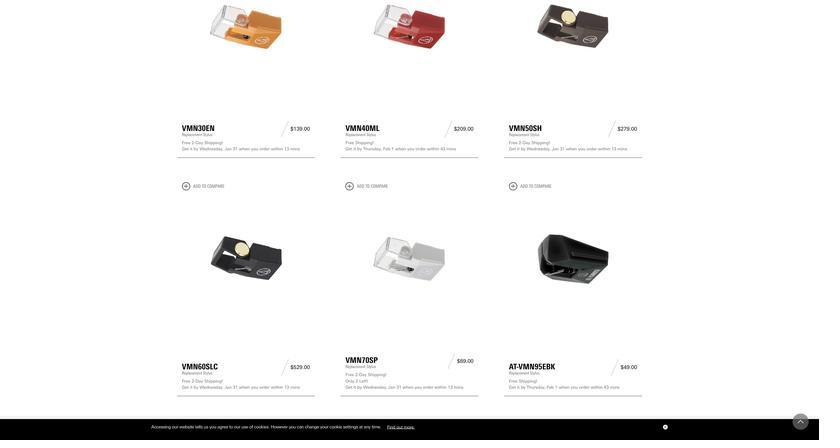 Task type: locate. For each thing, give the bounding box(es) containing it.
compare for at-vmn95ebk
[[534, 184, 552, 189]]

1 horizontal spatial 1
[[555, 385, 558, 390]]

get down the only
[[346, 385, 352, 390]]

jan
[[225, 147, 232, 152], [552, 147, 559, 152], [225, 385, 232, 390], [388, 385, 395, 390]]

0 horizontal spatial thursday,
[[363, 147, 382, 152]]

1 horizontal spatial thursday,
[[527, 385, 546, 390]]

1 horizontal spatial add to compare button
[[346, 182, 388, 190]]

change
[[305, 425, 319, 430]]

more.
[[404, 425, 415, 430]]

find
[[387, 425, 395, 430]]

add to compare
[[193, 184, 224, 189], [357, 184, 388, 189], [520, 184, 552, 189]]

free down 'vmn30en replacement stylus'
[[182, 140, 190, 145]]

by down vmn50sh replacement stylus
[[521, 147, 526, 152]]

stylus inside at-vmn95ebk replacement stylus
[[530, 371, 540, 376]]

2 compare from the left
[[371, 184, 388, 189]]

0 vertical spatial 43
[[440, 147, 445, 152]]

replacement inside vmn50sh replacement stylus
[[509, 132, 529, 137]]

by inside free 2 -day shipping! only 2 left! get it by wednesday, jan 31 when you order within 13 mins
[[357, 385, 362, 390]]

free 2 -day shipping! get it by wednesday, jan 31 when you order within 13 mins
[[182, 140, 300, 152], [509, 140, 627, 152], [182, 379, 300, 390]]

1 horizontal spatial compare
[[371, 184, 388, 189]]

wednesday, down left!
[[363, 385, 387, 390]]

stylus inside vmn70sp replacement stylus
[[367, 365, 376, 369]]

free
[[182, 140, 190, 145], [346, 140, 354, 145], [509, 140, 518, 145], [346, 373, 354, 377], [182, 379, 190, 384], [509, 379, 518, 384]]

day up left!
[[359, 373, 367, 377]]

add for at-
[[520, 184, 528, 189]]

day down 'vmn30en replacement stylus'
[[196, 140, 203, 145]]

it down 'vmn30en replacement stylus'
[[190, 147, 192, 152]]

add to compare button
[[182, 182, 224, 190], [346, 182, 388, 190], [509, 182, 552, 190]]

divider line image for vmn60slc
[[279, 360, 291, 376]]

by
[[194, 147, 198, 152], [357, 147, 362, 152], [521, 147, 526, 152], [194, 385, 198, 390], [357, 385, 362, 390], [521, 385, 526, 390]]

free shipping! get it by thursday, feb 1 when you order within 43 mins
[[346, 140, 456, 152], [509, 379, 620, 390]]

wednesday, inside free 2 -day shipping! only 2 left! get it by wednesday, jan 31 when you order within 13 mins
[[363, 385, 387, 390]]

cross image
[[664, 426, 666, 429]]

0 horizontal spatial compare
[[207, 184, 224, 189]]

13
[[284, 147, 289, 152], [611, 147, 616, 152], [284, 385, 289, 390], [448, 385, 453, 390]]

replacement
[[182, 132, 202, 137], [346, 132, 366, 137], [509, 132, 529, 137], [346, 365, 366, 369], [182, 371, 202, 376], [509, 371, 529, 376]]

replacement inside vmn70sp replacement stylus
[[346, 365, 366, 369]]

wednesday, down 'vmn30en replacement stylus'
[[200, 147, 224, 152]]

add
[[193, 184, 201, 189], [357, 184, 364, 189], [520, 184, 528, 189]]

order
[[259, 147, 270, 152], [416, 147, 426, 152], [587, 147, 597, 152], [259, 385, 270, 390], [423, 385, 433, 390], [579, 385, 589, 390]]

0 horizontal spatial add to compare
[[193, 184, 224, 189]]

free down vmn60slc replacement stylus
[[182, 379, 190, 384]]

stylus inside the vmn40ml replacement stylus
[[367, 132, 376, 137]]

2 horizontal spatial add to compare button
[[509, 182, 552, 190]]

by down left!
[[357, 385, 362, 390]]

2 horizontal spatial compare
[[534, 184, 552, 189]]

at-vmn95ebk replacement stylus
[[509, 362, 555, 376]]

0 horizontal spatial our
[[172, 425, 178, 430]]

0 horizontal spatial add
[[193, 184, 201, 189]]

compare for vmn60slc
[[207, 184, 224, 189]]

replacement inside the vmn40ml replacement stylus
[[346, 132, 366, 137]]

by down the vmn40ml replacement stylus
[[357, 147, 362, 152]]

it
[[190, 147, 192, 152], [354, 147, 356, 152], [517, 147, 520, 152], [190, 385, 192, 390], [354, 385, 356, 390], [517, 385, 520, 390]]

2 add from the left
[[357, 184, 364, 189]]

3 add to compare button from the left
[[509, 182, 552, 190]]

divider line image for vmn40ml
[[443, 121, 454, 137]]

0 vertical spatial 1
[[392, 147, 394, 152]]

replacement for vmn60slc
[[182, 371, 202, 376]]

get
[[182, 147, 189, 152], [346, 147, 352, 152], [509, 147, 516, 152], [182, 385, 189, 390], [346, 385, 352, 390], [509, 385, 516, 390]]

1 vertical spatial thursday,
[[527, 385, 546, 390]]

-
[[194, 140, 196, 145], [521, 140, 523, 145], [358, 373, 359, 377], [194, 379, 196, 384]]

our left use
[[234, 425, 240, 430]]

mins
[[290, 147, 300, 152], [447, 147, 456, 152], [618, 147, 627, 152], [290, 385, 300, 390], [454, 385, 463, 390], [610, 385, 620, 390]]

get down vmn50sh replacement stylus
[[509, 147, 516, 152]]

1 add to compare from the left
[[193, 184, 224, 189]]

1 vertical spatial feb
[[547, 385, 554, 390]]

thursday, down at-vmn95ebk replacement stylus
[[527, 385, 546, 390]]

0 horizontal spatial 1
[[392, 147, 394, 152]]

shipping! up left!
[[368, 373, 386, 377]]

3 add from the left
[[520, 184, 528, 189]]

it down the only
[[354, 385, 356, 390]]

within inside free 2 -day shipping! only 2 left! get it by wednesday, jan 31 when you order within 13 mins
[[435, 385, 447, 390]]

our
[[172, 425, 178, 430], [234, 425, 240, 430]]

get inside free 2 -day shipping! only 2 left! get it by wednesday, jan 31 when you order within 13 mins
[[346, 385, 352, 390]]

settings
[[343, 425, 358, 430]]

thursday, down the vmn40ml replacement stylus
[[363, 147, 382, 152]]

1 horizontal spatial feb
[[547, 385, 554, 390]]

cookies.
[[254, 425, 270, 430]]

carrat down image
[[207, 426, 210, 430]]

1 vertical spatial free shipping! get it by thursday, feb 1 when you order within 43 mins
[[509, 379, 620, 390]]

2 add to compare from the left
[[357, 184, 388, 189]]

1 horizontal spatial our
[[234, 425, 240, 430]]

0 horizontal spatial add to compare button
[[182, 182, 224, 190]]

compare for vmn70sp
[[371, 184, 388, 189]]

0 horizontal spatial free shipping! get it by thursday, feb 1 when you order within 43 mins
[[346, 140, 456, 152]]

add to compare button for at-
[[509, 182, 552, 190]]

stylus inside vmn60slc replacement stylus
[[203, 371, 212, 376]]

vmn70sp image
[[346, 196, 474, 324]]

at
[[359, 425, 363, 430]]

wednesday,
[[200, 147, 224, 152], [527, 147, 551, 152], [200, 385, 224, 390], [363, 385, 387, 390]]

add for vmn70sp
[[357, 184, 364, 189]]

vmn50sh
[[509, 124, 542, 133]]

when
[[239, 147, 250, 152], [395, 147, 406, 152], [566, 147, 577, 152], [239, 385, 250, 390], [403, 385, 413, 390], [559, 385, 570, 390]]

get down the vmn40ml replacement stylus
[[346, 147, 352, 152]]

shipping!
[[204, 140, 223, 145], [355, 140, 374, 145], [531, 140, 550, 145], [368, 373, 386, 377], [204, 379, 223, 384], [519, 379, 537, 384]]

tells
[[195, 425, 203, 430]]

divider line image
[[279, 121, 291, 137], [443, 121, 454, 137], [606, 121, 618, 137], [446, 353, 457, 369], [279, 360, 291, 376], [609, 360, 621, 376]]

- down vmn60slc replacement stylus
[[194, 379, 196, 384]]

it down vmn50sh replacement stylus
[[517, 147, 520, 152]]

0 vertical spatial thursday,
[[363, 147, 382, 152]]

stylus for vmn50sh
[[530, 132, 540, 137]]

2 add to compare button from the left
[[346, 182, 388, 190]]

feb
[[383, 147, 390, 152], [547, 385, 554, 390]]

get down vmn60slc replacement stylus
[[182, 385, 189, 390]]

jan inside free 2 -day shipping! only 2 left! get it by wednesday, jan 31 when you order within 13 mins
[[388, 385, 395, 390]]

1 compare from the left
[[207, 184, 224, 189]]

stylus inside vmn50sh replacement stylus
[[530, 132, 540, 137]]

to for vmn60slc
[[202, 184, 206, 189]]

2
[[192, 140, 194, 145], [519, 140, 521, 145], [355, 373, 358, 377], [192, 379, 194, 384], [356, 379, 358, 384]]

replacement for vmn30en
[[182, 132, 202, 137]]

divider line image for vmn30en
[[279, 121, 291, 137]]

day
[[196, 140, 203, 145], [523, 140, 530, 145], [359, 373, 367, 377], [196, 379, 203, 384]]

31
[[233, 147, 238, 152], [560, 147, 565, 152], [233, 385, 238, 390], [397, 385, 401, 390]]

3 add to compare from the left
[[520, 184, 552, 189]]

thursday,
[[363, 147, 382, 152], [527, 385, 546, 390]]

within
[[271, 147, 283, 152], [427, 147, 439, 152], [598, 147, 610, 152], [271, 385, 283, 390], [435, 385, 447, 390], [591, 385, 603, 390]]

1 add from the left
[[193, 184, 201, 189]]

to
[[202, 184, 206, 189], [365, 184, 370, 189], [529, 184, 533, 189], [229, 425, 233, 430]]

divider line image for vmn50sh
[[606, 121, 618, 137]]

day down vmn60slc replacement stylus
[[196, 379, 203, 384]]

1 horizontal spatial add to compare
[[357, 184, 388, 189]]

1 add to compare button from the left
[[182, 182, 224, 190]]

replacement inside 'vmn30en replacement stylus'
[[182, 132, 202, 137]]

3 compare from the left
[[534, 184, 552, 189]]

0 vertical spatial free shipping! get it by thursday, feb 1 when you order within 43 mins
[[346, 140, 456, 152]]

stylus for vmn70sp
[[367, 365, 376, 369]]

it inside free 2 -day shipping! only 2 left! get it by wednesday, jan 31 when you order within 13 mins
[[354, 385, 356, 390]]

time.
[[372, 425, 381, 430]]

your
[[320, 425, 328, 430]]

day inside free 2 -day shipping! only 2 left! get it by wednesday, jan 31 when you order within 13 mins
[[359, 373, 367, 377]]

$209.00
[[454, 126, 474, 132]]

shipping! down the vmn40ml replacement stylus
[[355, 140, 374, 145]]

you
[[251, 147, 258, 152], [407, 147, 414, 152], [578, 147, 585, 152], [251, 385, 258, 390], [415, 385, 422, 390], [571, 385, 578, 390], [209, 425, 216, 430], [289, 425, 296, 430]]

our right 24
[[172, 425, 178, 430]]

by down at-vmn95ebk replacement stylus
[[521, 385, 526, 390]]

any
[[364, 425, 371, 430]]

accessing
[[151, 425, 171, 430]]

43
[[440, 147, 445, 152], [604, 385, 609, 390]]

1
[[392, 147, 394, 152], [555, 385, 558, 390]]

2 horizontal spatial add
[[520, 184, 528, 189]]

1 vertical spatial 43
[[604, 385, 609, 390]]

free inside free 2 -day shipping! only 2 left! get it by wednesday, jan 31 when you order within 13 mins
[[346, 373, 354, 377]]

1 horizontal spatial add
[[357, 184, 364, 189]]

stylus
[[203, 132, 212, 137], [367, 132, 376, 137], [530, 132, 540, 137], [367, 365, 376, 369], [203, 371, 212, 376], [530, 371, 540, 376]]

1 vertical spatial 1
[[555, 385, 558, 390]]

1 horizontal spatial free shipping! get it by thursday, feb 1 when you order within 43 mins
[[509, 379, 620, 390]]

replacement inside vmn60slc replacement stylus
[[182, 371, 202, 376]]

0 horizontal spatial 43
[[440, 147, 445, 152]]

vmn40ml image
[[346, 0, 474, 91]]

free up the only
[[346, 373, 354, 377]]

stylus inside 'vmn30en replacement stylus'
[[203, 132, 212, 137]]

0 vertical spatial feb
[[383, 147, 390, 152]]

2 horizontal spatial add to compare
[[520, 184, 552, 189]]

vmn70sp replacement stylus
[[346, 356, 378, 369]]

2 down vmn70sp replacement stylus
[[355, 373, 358, 377]]

vmn40ml replacement stylus
[[346, 124, 380, 137]]

compare
[[207, 184, 224, 189], [371, 184, 388, 189], [534, 184, 552, 189]]

- down vmn70sp replacement stylus
[[358, 373, 359, 377]]



Task type: describe. For each thing, give the bounding box(es) containing it.
use
[[241, 425, 248, 430]]

free 2 -day shipping! get it by wednesday, jan 31 when you order within 13 mins for vmn50sh
[[509, 140, 627, 152]]

add to compare button for vmn60slc
[[182, 182, 224, 190]]

31 inside free 2 -day shipping! only 2 left! get it by wednesday, jan 31 when you order within 13 mins
[[397, 385, 401, 390]]

divider line image for vmn70sp
[[446, 353, 457, 369]]

free 2 -day shipping! only 2 left! get it by wednesday, jan 31 when you order within 13 mins
[[346, 373, 463, 390]]

vmn70sp
[[346, 356, 378, 365]]

divider line image for at-vmn95ebk
[[609, 360, 621, 376]]

of
[[249, 425, 253, 430]]

it down 'at-'
[[517, 385, 520, 390]]

shipping! down vmn60slc replacement stylus
[[204, 379, 223, 384]]

24
[[164, 425, 170, 431]]

vmn30en replacement stylus
[[182, 124, 215, 137]]

add to compare for vmn60slc
[[193, 184, 224, 189]]

it down the vmn40ml replacement stylus
[[354, 147, 356, 152]]

to for vmn70sp
[[365, 184, 370, 189]]

- down 'vmn30en replacement stylus'
[[194, 140, 196, 145]]

replacement for vmn70sp
[[346, 365, 366, 369]]

by down 'vmn30en replacement stylus'
[[194, 147, 198, 152]]

add for vmn60slc
[[193, 184, 201, 189]]

at-
[[509, 362, 519, 371]]

day down vmn50sh replacement stylus
[[523, 140, 530, 145]]

accessing our website tells us you agree to our use of cookies. however you can change your cookie settings at any time.
[[151, 425, 382, 430]]

vmn40ml
[[346, 124, 380, 133]]

shipping! down at-vmn95ebk replacement stylus
[[519, 379, 537, 384]]

to for at-
[[529, 184, 533, 189]]

2 down vmn60slc replacement stylus
[[192, 379, 194, 384]]

free down the vmn40ml replacement stylus
[[346, 140, 354, 145]]

shipping! inside free 2 -day shipping! only 2 left! get it by wednesday, jan 31 when you order within 13 mins
[[368, 373, 386, 377]]

add to compare for at-
[[520, 184, 552, 189]]

vmn30en image
[[182, 0, 310, 91]]

wednesday, down vmn60slc replacement stylus
[[200, 385, 224, 390]]

vmn60slc replacement stylus
[[182, 362, 218, 376]]

replacement inside at-vmn95ebk replacement stylus
[[509, 371, 529, 376]]

free 2 -day shipping! get it by wednesday, jan 31 when you order within 13 mins for vmn30en
[[182, 140, 300, 152]]

vmn60slc
[[182, 362, 218, 371]]

website
[[179, 425, 194, 430]]

stylus for vmn60slc
[[203, 371, 212, 376]]

replacement for vmn40ml
[[346, 132, 366, 137]]

2 down 'vmn30en replacement stylus'
[[192, 140, 194, 145]]

vmn60slc image
[[182, 196, 310, 324]]

find out more. link
[[382, 422, 420, 432]]

only
[[346, 379, 354, 384]]

by down vmn60slc replacement stylus
[[194, 385, 198, 390]]

2 our from the left
[[234, 425, 240, 430]]

at vmn95ebk image
[[509, 196, 637, 324]]

arrow up image
[[798, 419, 804, 425]]

items
[[172, 425, 185, 431]]

out
[[396, 425, 403, 430]]

$49.00
[[621, 365, 637, 371]]

can
[[297, 425, 304, 430]]

shipping! down vmn50sh replacement stylus
[[531, 140, 550, 145]]

1 horizontal spatial 43
[[604, 385, 609, 390]]

get down 'vmn30en replacement stylus'
[[182, 147, 189, 152]]

free down 'at-'
[[509, 379, 518, 384]]

vmn50sh image
[[509, 0, 637, 91]]

left!
[[359, 379, 368, 384]]

0 horizontal spatial feb
[[383, 147, 390, 152]]

2 left left!
[[356, 379, 358, 384]]

add to compare button for vmn70sp
[[346, 182, 388, 190]]

you inside free 2 -day shipping! only 2 left! get it by wednesday, jan 31 when you order within 13 mins
[[415, 385, 422, 390]]

vmn30en
[[182, 124, 215, 133]]

wednesday, down vmn50sh replacement stylus
[[527, 147, 551, 152]]

us
[[204, 425, 208, 430]]

agree
[[217, 425, 228, 430]]

24 items
[[164, 425, 185, 431]]

$279.00
[[618, 126, 637, 132]]

13 inside free 2 -day shipping! only 2 left! get it by wednesday, jan 31 when you order within 13 mins
[[448, 385, 453, 390]]

however
[[271, 425, 288, 430]]

order inside free 2 -day shipping! only 2 left! get it by wednesday, jan 31 when you order within 13 mins
[[423, 385, 433, 390]]

get down 'at-'
[[509, 385, 516, 390]]

when inside free 2 -day shipping! only 2 left! get it by wednesday, jan 31 when you order within 13 mins
[[403, 385, 413, 390]]

$89.00
[[457, 358, 474, 364]]

vmn95ebk
[[519, 362, 555, 371]]

$529.00
[[291, 365, 310, 371]]

mins inside free 2 -day shipping! only 2 left! get it by wednesday, jan 31 when you order within 13 mins
[[454, 385, 463, 390]]

find out more.
[[387, 425, 415, 430]]

stylus for vmn30en
[[203, 132, 212, 137]]

add to compare for vmn70sp
[[357, 184, 388, 189]]

cookie
[[330, 425, 342, 430]]

2 down vmn50sh replacement stylus
[[519, 140, 521, 145]]

- down vmn50sh replacement stylus
[[521, 140, 523, 145]]

it down vmn60slc replacement stylus
[[190, 385, 192, 390]]

$139.00
[[291, 126, 310, 132]]

- inside free 2 -day shipping! only 2 left! get it by wednesday, jan 31 when you order within 13 mins
[[358, 373, 359, 377]]

replacement for vmn50sh
[[509, 132, 529, 137]]

shipping! down 'vmn30en replacement stylus'
[[204, 140, 223, 145]]

free down vmn50sh replacement stylus
[[509, 140, 518, 145]]

1 our from the left
[[172, 425, 178, 430]]

vmn50sh replacement stylus
[[509, 124, 542, 137]]

stylus for vmn40ml
[[367, 132, 376, 137]]



Task type: vqa. For each thing, say whether or not it's contained in the screenshot.
the Audio
no



